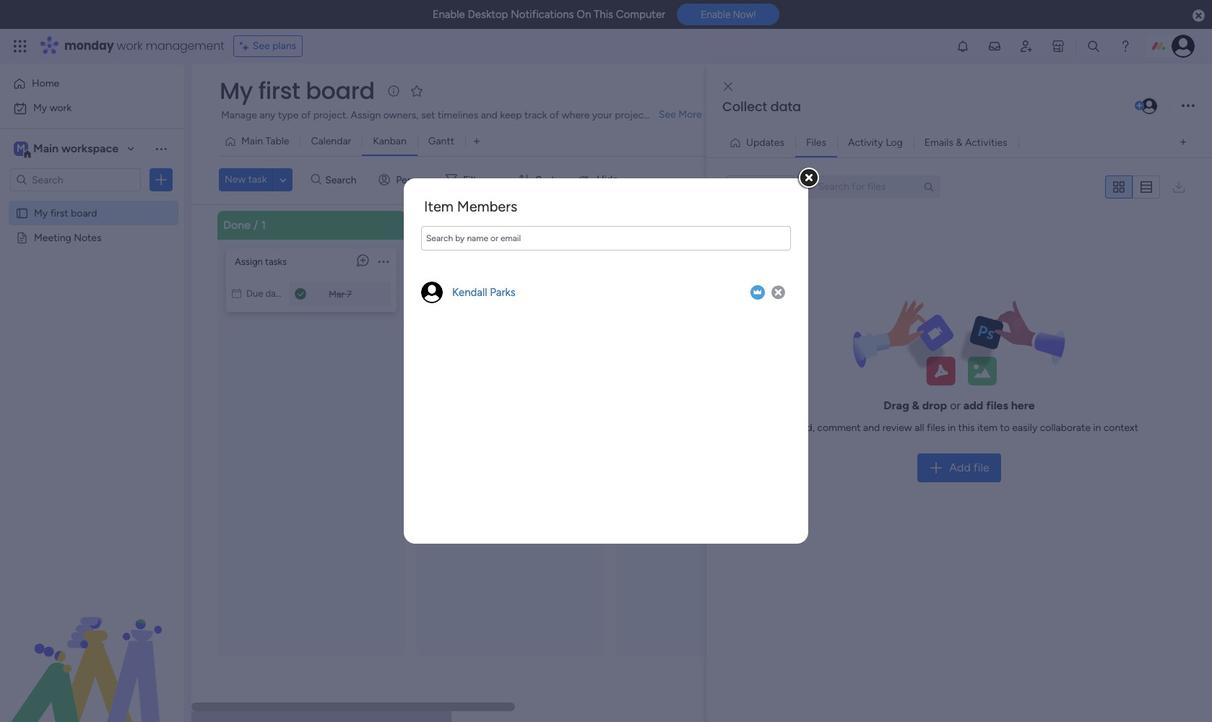 Task type: locate. For each thing, give the bounding box(es) containing it.
work inside my work option
[[50, 102, 72, 114]]

plans
[[273, 40, 296, 52]]

gallery layout group
[[1106, 175, 1161, 199]]

/ right the stuck
[[655, 218, 660, 232]]

add view image for gantt
[[474, 136, 480, 147]]

2
[[503, 218, 509, 232]]

my work option
[[9, 97, 176, 120]]

mar 7
[[329, 288, 352, 299]]

this
[[959, 422, 975, 435]]

lottie animation image
[[0, 577, 184, 723]]

2 in from the left
[[1094, 422, 1102, 435]]

1 vertical spatial kendall parks image
[[1141, 97, 1159, 116]]

1 vertical spatial files
[[927, 422, 946, 435]]

/ right done
[[254, 218, 258, 232]]

0 horizontal spatial date
[[266, 288, 285, 299]]

0 horizontal spatial main
[[33, 142, 59, 155]]

assign right project.
[[351, 109, 381, 121]]

my
[[220, 74, 253, 107], [33, 102, 47, 114], [34, 207, 48, 219]]

add file
[[754, 181, 789, 193], [950, 461, 990, 475]]

& left drop
[[913, 399, 920, 413]]

1 horizontal spatial file
[[974, 461, 990, 475]]

drag & drop or add files here
[[884, 399, 1036, 413]]

all
[[915, 422, 925, 435]]

v2 calendar view small outline image for done
[[232, 288, 241, 299]]

1 horizontal spatial date
[[465, 288, 484, 299]]

1 vertical spatial and
[[864, 422, 881, 435]]

v2 calendar view small outline image
[[232, 288, 241, 299], [432, 288, 441, 299]]

my first board
[[220, 74, 375, 107], [34, 207, 97, 219]]

2 due from the left
[[446, 288, 463, 299]]

add down upload, comment and review all files in this item to easily collaborate in context at the bottom of the page
[[950, 461, 971, 475]]

due left v2 overdue deadline "image"
[[446, 288, 463, 299]]

1 due date from the left
[[246, 288, 285, 299]]

table
[[266, 135, 289, 147]]

project.
[[313, 109, 348, 121]]

my down the home
[[33, 102, 47, 114]]

board up 'notes' in the top left of the page
[[71, 207, 97, 219]]

add down updates button
[[754, 181, 773, 193]]

1 horizontal spatial v2 calendar view small outline image
[[432, 288, 441, 299]]

work right the "monday"
[[117, 38, 143, 54]]

1 horizontal spatial add file
[[950, 461, 990, 475]]

first up type
[[259, 74, 300, 107]]

date
[[266, 288, 285, 299], [465, 288, 484, 299]]

main inside button
[[241, 135, 263, 147]]

upload, comment and review all files in this item to easily collaborate in context
[[781, 422, 1139, 435]]

work
[[117, 38, 143, 54], [50, 102, 72, 114]]

1 horizontal spatial add file button
[[918, 454, 1002, 483]]

Collect data field
[[719, 98, 1133, 116]]

None search field
[[807, 175, 941, 199]]

notifications image
[[956, 39, 971, 53]]

to
[[1001, 422, 1010, 435]]

0 vertical spatial work
[[117, 38, 143, 54]]

kendall
[[453, 286, 488, 299]]

log
[[886, 136, 903, 149]]

1 vertical spatial my first board
[[34, 207, 97, 219]]

date left v2 overdue deadline "image"
[[465, 288, 484, 299]]

list box
[[0, 198, 184, 445]]

easily
[[1013, 422, 1038, 435]]

stuck
[[622, 218, 652, 232]]

files
[[987, 399, 1009, 413], [927, 422, 946, 435]]

1 vertical spatial add file button
[[918, 454, 1002, 483]]

0 vertical spatial kendall parks image
[[1172, 35, 1196, 58]]

upload,
[[781, 422, 815, 435]]

workspace selection element
[[14, 140, 121, 159]]

board inside list box
[[71, 207, 97, 219]]

see for see plans
[[253, 40, 270, 52]]

work for monday
[[117, 38, 143, 54]]

sort button
[[513, 169, 564, 192]]

0 vertical spatial and
[[481, 109, 498, 121]]

0 horizontal spatial of
[[301, 109, 311, 121]]

0 horizontal spatial my first board
[[34, 207, 97, 219]]

1 horizontal spatial board
[[306, 74, 375, 107]]

add view image for emails & activities
[[1181, 137, 1187, 148]]

1 horizontal spatial work
[[117, 38, 143, 54]]

0 horizontal spatial add view image
[[474, 136, 480, 147]]

date left v2 done deadline image
[[266, 288, 285, 299]]

3 / from the left
[[655, 218, 660, 232]]

2 date from the left
[[465, 288, 484, 299]]

notifications
[[511, 8, 574, 21]]

0 vertical spatial see
[[253, 40, 270, 52]]

done / 1
[[223, 218, 266, 232]]

1 horizontal spatial assign
[[351, 109, 381, 121]]

0 horizontal spatial due
[[246, 288, 263, 299]]

assign left tasks
[[235, 256, 263, 267]]

1 vertical spatial first
[[50, 207, 68, 219]]

assign
[[351, 109, 381, 121], [235, 256, 263, 267]]

v2 overdue deadline image
[[494, 287, 506, 301]]

manage
[[221, 109, 257, 121]]

v2 calendar view small outline image down assign tasks
[[232, 288, 241, 299]]

invite members image
[[1020, 39, 1034, 53]]

help image
[[1119, 39, 1133, 53]]

0 horizontal spatial files
[[927, 422, 946, 435]]

1 horizontal spatial due
[[446, 288, 463, 299]]

enable left now!
[[701, 9, 731, 20]]

first up meeting
[[50, 207, 68, 219]]

2 due date from the left
[[446, 288, 484, 299]]

0 horizontal spatial work
[[50, 102, 72, 114]]

1
[[261, 218, 266, 232], [663, 218, 668, 232]]

add file down updates
[[754, 181, 789, 193]]

option
[[0, 200, 184, 203]]

main left table
[[241, 135, 263, 147]]

where
[[562, 109, 590, 121]]

work down the home
[[50, 102, 72, 114]]

main table button
[[219, 130, 300, 153]]

lottie animation element
[[0, 577, 184, 723]]

0 vertical spatial add file
[[754, 181, 789, 193]]

and left review in the bottom right of the page
[[864, 422, 881, 435]]

1 horizontal spatial and
[[864, 422, 881, 435]]

updates button
[[724, 131, 796, 154]]

main for main table
[[241, 135, 263, 147]]

1 vertical spatial see
[[659, 108, 677, 121]]

track
[[525, 109, 548, 121]]

0 horizontal spatial &
[[913, 399, 920, 413]]

0 vertical spatial add file button
[[727, 175, 795, 199]]

1 horizontal spatial /
[[495, 218, 500, 232]]

v2 calendar view small outline image left kendall
[[432, 288, 441, 299]]

1 date from the left
[[266, 288, 285, 299]]

enable now! button
[[677, 4, 780, 25]]

enable left desktop
[[433, 8, 465, 21]]

arrow down image
[[491, 171, 509, 189]]

1 horizontal spatial &
[[957, 136, 963, 149]]

item
[[424, 198, 454, 215]]

here
[[1012, 399, 1036, 413]]

main right workspace image
[[33, 142, 59, 155]]

main inside the "workspace selection" element
[[33, 142, 59, 155]]

2 1 from the left
[[663, 218, 668, 232]]

see left more
[[659, 108, 677, 121]]

updates
[[747, 136, 785, 149]]

of right track
[[550, 109, 560, 121]]

0 vertical spatial file
[[775, 181, 789, 193]]

2 v2 calendar view small outline image from the left
[[432, 288, 441, 299]]

files right "all"
[[927, 422, 946, 435]]

in left this
[[948, 422, 956, 435]]

0 horizontal spatial /
[[254, 218, 258, 232]]

/ left 2
[[495, 218, 500, 232]]

0 horizontal spatial add file button
[[727, 175, 795, 199]]

0 vertical spatial my first board
[[220, 74, 375, 107]]

1 due from the left
[[246, 288, 263, 299]]

see inside button
[[253, 40, 270, 52]]

1 horizontal spatial of
[[550, 109, 560, 121]]

main
[[241, 135, 263, 147], [33, 142, 59, 155]]

add file button down upload, comment and review all files in this item to easily collaborate in context at the bottom of the page
[[918, 454, 1002, 483]]

1 horizontal spatial files
[[987, 399, 1009, 413]]

gantt
[[429, 135, 455, 147]]

1 right done
[[261, 218, 266, 232]]

files button
[[796, 131, 838, 154]]

add
[[964, 399, 984, 413]]

1 horizontal spatial add view image
[[1181, 137, 1187, 148]]

add file down this
[[950, 461, 990, 475]]

home link
[[9, 72, 176, 95]]

1 horizontal spatial kendall parks image
[[1172, 35, 1196, 58]]

files up to
[[987, 399, 1009, 413]]

item
[[978, 422, 998, 435]]

1 vertical spatial &
[[913, 399, 920, 413]]

1 horizontal spatial see
[[659, 108, 677, 121]]

any
[[260, 109, 276, 121]]

0 horizontal spatial v2 calendar view small outline image
[[232, 288, 241, 299]]

2 of from the left
[[550, 109, 560, 121]]

0 horizontal spatial in
[[948, 422, 956, 435]]

due
[[246, 288, 263, 299], [446, 288, 463, 299]]

my up manage
[[220, 74, 253, 107]]

None text field
[[421, 226, 792, 251]]

1 of from the left
[[301, 109, 311, 121]]

1 vertical spatial board
[[71, 207, 97, 219]]

add file for the topmost add file "button"
[[754, 181, 789, 193]]

add view image
[[474, 136, 480, 147], [1181, 137, 1187, 148]]

1 horizontal spatial due date
[[446, 288, 484, 299]]

my first board up meeting notes
[[34, 207, 97, 219]]

& inside "button"
[[957, 136, 963, 149]]

1 1 from the left
[[261, 218, 266, 232]]

1 horizontal spatial enable
[[701, 9, 731, 20]]

main table
[[241, 135, 289, 147]]

file
[[775, 181, 789, 193], [974, 461, 990, 475]]

1 v2 calendar view small outline image from the left
[[232, 288, 241, 299]]

add file button down updates button
[[727, 175, 795, 199]]

see for see more
[[659, 108, 677, 121]]

of right type
[[301, 109, 311, 121]]

keep
[[500, 109, 522, 121]]

1 right the stuck
[[663, 218, 668, 232]]

search image
[[924, 181, 936, 193]]

0 horizontal spatial see
[[253, 40, 270, 52]]

0 vertical spatial files
[[987, 399, 1009, 413]]

0 vertical spatial first
[[259, 74, 300, 107]]

emails & activities button
[[914, 131, 1019, 154]]

1 vertical spatial add file
[[950, 461, 990, 475]]

/
[[254, 218, 258, 232], [495, 218, 500, 232], [655, 218, 660, 232]]

add file button
[[727, 175, 795, 199], [918, 454, 1002, 483]]

file down item
[[974, 461, 990, 475]]

working
[[423, 218, 466, 232]]

1 / from the left
[[254, 218, 258, 232]]

activities
[[966, 136, 1008, 149]]

1 horizontal spatial 1
[[663, 218, 668, 232]]

this
[[594, 8, 614, 21]]

due date down assign tasks
[[246, 288, 285, 299]]

& for emails
[[957, 136, 963, 149]]

My first board field
[[216, 74, 379, 107]]

my inside option
[[33, 102, 47, 114]]

working on it / 2
[[423, 218, 509, 232]]

0 horizontal spatial due date
[[246, 288, 285, 299]]

0 horizontal spatial 1
[[261, 218, 266, 232]]

0 vertical spatial &
[[957, 136, 963, 149]]

0 horizontal spatial kendall parks image
[[1141, 97, 1159, 116]]

0 horizontal spatial add file
[[754, 181, 789, 193]]

enable inside button
[[701, 9, 731, 20]]

due down assign tasks
[[246, 288, 263, 299]]

my right public board icon
[[34, 207, 48, 219]]

file down updates
[[775, 181, 789, 193]]

in left context
[[1094, 422, 1102, 435]]

/ for stuck
[[655, 218, 660, 232]]

of
[[301, 109, 311, 121], [550, 109, 560, 121]]

0 horizontal spatial file
[[775, 181, 789, 193]]

my inside list box
[[34, 207, 48, 219]]

1 for done / 1
[[261, 218, 266, 232]]

kendall parks image
[[1172, 35, 1196, 58], [1141, 97, 1159, 116]]

0 horizontal spatial assign
[[235, 256, 263, 267]]

0 horizontal spatial enable
[[433, 8, 465, 21]]

& right emails
[[957, 136, 963, 149]]

0 horizontal spatial board
[[71, 207, 97, 219]]

person button
[[373, 169, 436, 192]]

2 horizontal spatial /
[[655, 218, 660, 232]]

board up project.
[[306, 74, 375, 107]]

row group
[[215, 211, 1013, 703]]

kendall parks
[[453, 286, 516, 299]]

1 horizontal spatial main
[[241, 135, 263, 147]]

0 horizontal spatial add
[[754, 181, 773, 193]]

due for done
[[246, 288, 263, 299]]

see left plans
[[253, 40, 270, 52]]

due date
[[246, 288, 285, 299], [446, 288, 484, 299]]

add
[[754, 181, 773, 193], [950, 461, 971, 475]]

due date left v2 overdue deadline "image"
[[446, 288, 484, 299]]

new task button
[[219, 169, 273, 192]]

and left keep
[[481, 109, 498, 121]]

1 vertical spatial add
[[950, 461, 971, 475]]

calendar
[[311, 135, 351, 147]]

collect data
[[723, 98, 802, 116]]

1 vertical spatial work
[[50, 102, 72, 114]]

row group containing done
[[215, 211, 1013, 703]]

1 horizontal spatial my first board
[[220, 74, 375, 107]]

main for main workspace
[[33, 142, 59, 155]]

add file for right add file "button"
[[950, 461, 990, 475]]

my first board up type
[[220, 74, 375, 107]]

enable for enable desktop notifications on this computer
[[433, 8, 465, 21]]

1 horizontal spatial in
[[1094, 422, 1102, 435]]



Task type: describe. For each thing, give the bounding box(es) containing it.
kendall parks link
[[453, 286, 516, 299]]

home option
[[9, 72, 176, 95]]

filter button
[[440, 169, 509, 192]]

set
[[421, 109, 435, 121]]

list box containing my first board
[[0, 198, 184, 445]]

stuck / 1
[[622, 218, 668, 232]]

or
[[951, 399, 961, 413]]

meeting
[[34, 231, 71, 244]]

1 vertical spatial file
[[974, 461, 990, 475]]

kanban
[[373, 135, 407, 147]]

monday marketplace image
[[1052, 39, 1066, 53]]

my work link
[[9, 97, 176, 120]]

v2 calendar view small outline image for working on it
[[432, 288, 441, 299]]

add to favorites image
[[410, 83, 424, 98]]

1 horizontal spatial add
[[950, 461, 971, 475]]

kanban button
[[362, 130, 418, 153]]

close image
[[724, 81, 733, 92]]

drop
[[923, 399, 948, 413]]

collect
[[723, 98, 768, 116]]

enable now!
[[701, 9, 756, 20]]

see plans button
[[233, 35, 303, 57]]

1 horizontal spatial first
[[259, 74, 300, 107]]

done
[[223, 218, 251, 232]]

due date for /
[[246, 288, 285, 299]]

select product image
[[13, 39, 27, 53]]

activity log button
[[838, 131, 914, 154]]

update feed image
[[988, 39, 1003, 53]]

person
[[396, 174, 427, 186]]

0 vertical spatial assign
[[351, 109, 381, 121]]

context
[[1104, 422, 1139, 435]]

see more link
[[658, 108, 704, 122]]

Search in workspace field
[[30, 172, 121, 188]]

computer
[[616, 8, 666, 21]]

Search field
[[322, 170, 365, 190]]

type
[[278, 109, 299, 121]]

0 vertical spatial add
[[754, 181, 773, 193]]

review
[[883, 422, 913, 435]]

on
[[469, 218, 482, 232]]

see more
[[659, 108, 702, 121]]

it
[[485, 218, 492, 232]]

7
[[347, 288, 352, 299]]

work for my
[[50, 102, 72, 114]]

enable desktop notifications on this computer
[[433, 8, 666, 21]]

date for 1
[[266, 288, 285, 299]]

files for all
[[927, 422, 946, 435]]

public board image
[[15, 206, 29, 220]]

0 horizontal spatial first
[[50, 207, 68, 219]]

dapulse close image
[[1193, 9, 1206, 23]]

& for drag
[[913, 399, 920, 413]]

m
[[17, 142, 25, 155]]

v2 search image
[[311, 172, 322, 188]]

calendar button
[[300, 130, 362, 153]]

meeting notes
[[34, 231, 102, 244]]

due date for on
[[446, 288, 484, 299]]

0 vertical spatial board
[[306, 74, 375, 107]]

emails & activities
[[925, 136, 1008, 149]]

notes
[[74, 231, 102, 244]]

main workspace
[[33, 142, 119, 155]]

members
[[457, 198, 518, 215]]

angle down image
[[280, 175, 287, 186]]

stands.
[[651, 109, 683, 121]]

my work
[[33, 102, 72, 114]]

home
[[32, 77, 59, 90]]

enable for enable now!
[[701, 9, 731, 20]]

2 / from the left
[[495, 218, 500, 232]]

project
[[615, 109, 648, 121]]

owners,
[[384, 109, 419, 121]]

manage any type of project. assign owners, set timelines and keep track of where your project stands.
[[221, 109, 683, 121]]

/ for done
[[254, 218, 258, 232]]

assign tasks
[[235, 256, 287, 267]]

activity log
[[849, 136, 903, 149]]

files
[[807, 136, 827, 149]]

tasks
[[265, 256, 287, 267]]

monday
[[64, 38, 114, 54]]

new task
[[225, 174, 267, 186]]

management
[[146, 38, 225, 54]]

on
[[577, 8, 591, 21]]

now!
[[734, 9, 756, 20]]

v2 done deadline image
[[295, 287, 306, 301]]

parks
[[490, 286, 516, 299]]

public board image
[[15, 231, 29, 244]]

task
[[248, 174, 267, 186]]

drag
[[884, 399, 910, 413]]

comment
[[818, 422, 861, 435]]

files for add
[[987, 399, 1009, 413]]

1 for stuck / 1
[[663, 218, 668, 232]]

sort
[[536, 174, 555, 186]]

data
[[771, 98, 802, 116]]

my first board inside list box
[[34, 207, 97, 219]]

1 vertical spatial assign
[[235, 256, 263, 267]]

your
[[593, 109, 613, 121]]

activity
[[849, 136, 884, 149]]

workspace image
[[14, 141, 28, 157]]

due for working
[[446, 288, 463, 299]]

0 horizontal spatial and
[[481, 109, 498, 121]]

gantt button
[[418, 130, 465, 153]]

mar
[[329, 288, 345, 299]]

search everything image
[[1087, 39, 1102, 53]]

collaborate
[[1041, 422, 1091, 435]]

Search by name or email text field
[[421, 226, 792, 251]]

new
[[225, 174, 246, 186]]

1 in from the left
[[948, 422, 956, 435]]

more
[[679, 108, 702, 121]]

desktop
[[468, 8, 509, 21]]

emails
[[925, 136, 954, 149]]

date for it
[[465, 288, 484, 299]]

filter
[[463, 174, 486, 186]]

monday work management
[[64, 38, 225, 54]]

show board description image
[[385, 84, 402, 98]]

workspace
[[61, 142, 119, 155]]

see plans
[[253, 40, 296, 52]]

timelines
[[438, 109, 479, 121]]



Task type: vqa. For each thing, say whether or not it's contained in the screenshot.
the middle the the
no



